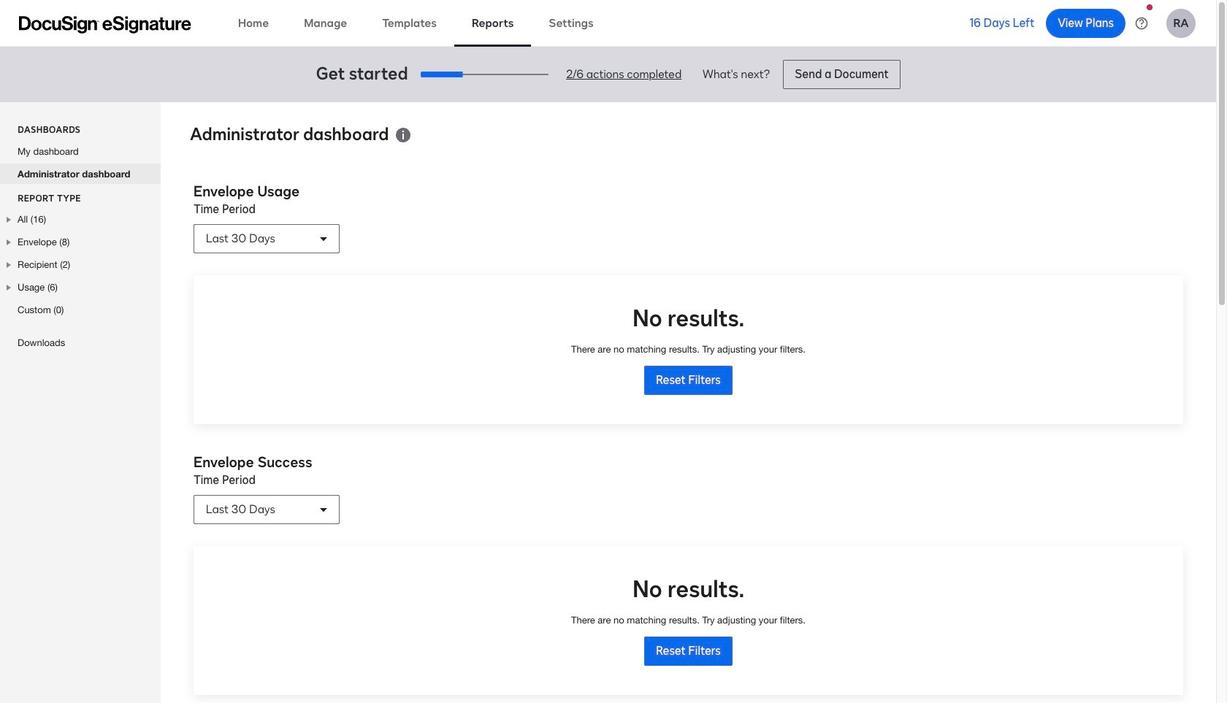 Task type: describe. For each thing, give the bounding box(es) containing it.
docusign esignature image
[[19, 16, 191, 33]]



Task type: vqa. For each thing, say whether or not it's contained in the screenshot.
user icon
no



